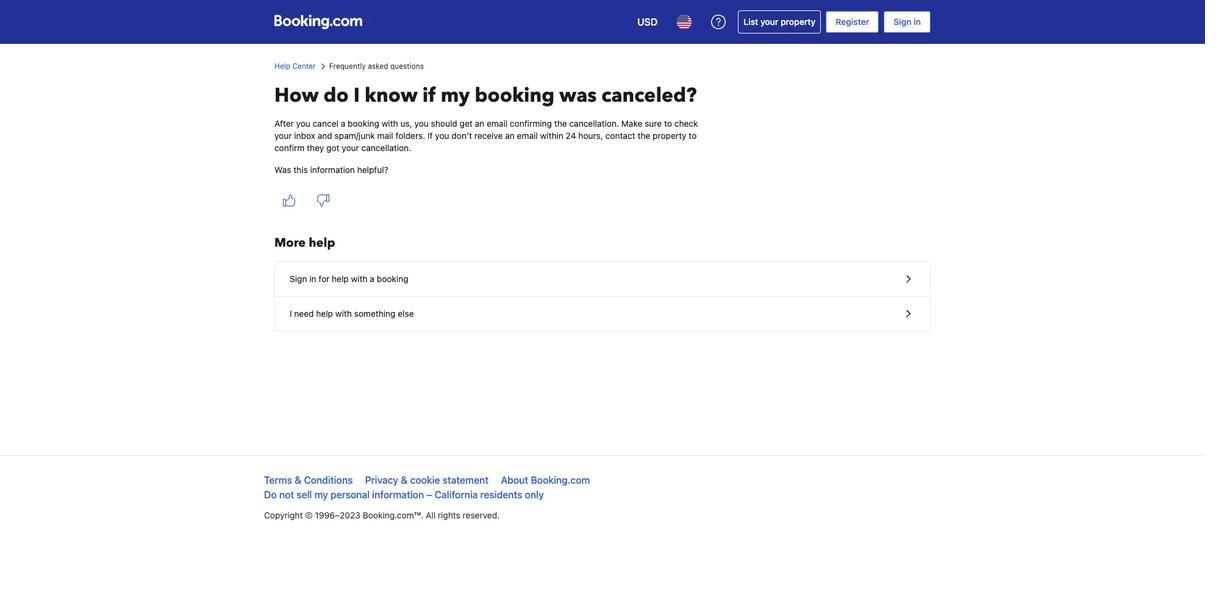 Task type: locate. For each thing, give the bounding box(es) containing it.
1 vertical spatial the
[[638, 131, 650, 141]]

0 vertical spatial a
[[341, 118, 345, 129]]

you up inbox
[[296, 118, 310, 129]]

0 horizontal spatial a
[[341, 118, 345, 129]]

the up within
[[554, 118, 567, 129]]

1 vertical spatial cancellation.
[[361, 143, 411, 153]]

my inside 'about booking.com do not sell my personal information – california residents only'
[[314, 490, 328, 501]]

only
[[525, 490, 544, 501]]

to right sure
[[664, 118, 672, 129]]

in for sign in
[[914, 16, 921, 27]]

1 vertical spatial sign
[[290, 274, 307, 284]]

email down confirming
[[517, 131, 538, 141]]

information down got
[[310, 165, 355, 175]]

0 horizontal spatial property
[[653, 131, 686, 141]]

& up do not sell my personal information – california residents only link
[[401, 475, 408, 486]]

0 vertical spatial my
[[441, 82, 470, 109]]

an right get
[[475, 118, 484, 129]]

all
[[426, 510, 436, 521]]

0 vertical spatial with
[[382, 118, 398, 129]]

your right list on the top right of the page
[[760, 16, 778, 27]]

sign in
[[894, 16, 921, 27]]

if
[[428, 131, 433, 141]]

with left something
[[335, 309, 352, 319]]

do
[[264, 490, 277, 501]]

0 vertical spatial to
[[664, 118, 672, 129]]

booking
[[475, 82, 555, 109], [348, 118, 379, 129], [377, 274, 408, 284]]

your down after
[[274, 131, 292, 141]]

1 vertical spatial property
[[653, 131, 686, 141]]

0 horizontal spatial information
[[310, 165, 355, 175]]

0 horizontal spatial the
[[554, 118, 567, 129]]

got
[[326, 143, 339, 153]]

0 horizontal spatial to
[[664, 118, 672, 129]]

this
[[293, 165, 308, 175]]

1 vertical spatial my
[[314, 490, 328, 501]]

helpful?
[[357, 165, 388, 175]]

terms
[[264, 475, 292, 486]]

0 vertical spatial your
[[760, 16, 778, 27]]

hours,
[[578, 131, 603, 141]]

0 vertical spatial sign
[[894, 16, 911, 27]]

1 & from the left
[[295, 475, 301, 486]]

asked
[[368, 62, 388, 71]]

sign in for help with a booking button
[[275, 262, 930, 297]]

2 vertical spatial your
[[342, 143, 359, 153]]

sign in for help with a booking link
[[275, 262, 930, 296]]

you
[[296, 118, 310, 129], [414, 118, 429, 129], [435, 131, 449, 141]]

my for if
[[441, 82, 470, 109]]

booking for a
[[377, 274, 408, 284]]

statement
[[443, 475, 489, 486]]

property down sure
[[653, 131, 686, 141]]

your
[[760, 16, 778, 27], [274, 131, 292, 141], [342, 143, 359, 153]]

list your property link
[[738, 10, 821, 34]]

help right need
[[316, 309, 333, 319]]

0 horizontal spatial &
[[295, 475, 301, 486]]

usd
[[637, 16, 658, 27]]

i
[[354, 82, 360, 109], [290, 309, 292, 319]]

was this information helpful?
[[274, 165, 388, 175]]

booking up spam/junk
[[348, 118, 379, 129]]

2 vertical spatial help
[[316, 309, 333, 319]]

1 horizontal spatial i
[[354, 82, 360, 109]]

sign for sign in for help with a booking
[[290, 274, 307, 284]]

sign
[[894, 16, 911, 27], [290, 274, 307, 284]]

1 vertical spatial your
[[274, 131, 292, 141]]

i right "do"
[[354, 82, 360, 109]]

help
[[274, 62, 290, 71]]

folders.
[[396, 131, 425, 141]]

booking up else
[[377, 274, 408, 284]]

help right for
[[332, 274, 349, 284]]

0 vertical spatial booking
[[475, 82, 555, 109]]

after you cancel a booking with us, you should get an email confirming the cancellation. make sure to check your inbox and spam/junk mail folders. if you don't receive an email within 24 hours, contact the property to confirm they got your cancellation.
[[274, 118, 698, 153]]

cancellation. down the 'mail' at the left top of the page
[[361, 143, 411, 153]]

1 vertical spatial a
[[370, 274, 374, 284]]

the down sure
[[638, 131, 650, 141]]

2 & from the left
[[401, 475, 408, 486]]

1 vertical spatial in
[[309, 274, 316, 284]]

1 vertical spatial an
[[505, 131, 515, 141]]

0 horizontal spatial in
[[309, 274, 316, 284]]

1 horizontal spatial my
[[441, 82, 470, 109]]

email
[[487, 118, 507, 129], [517, 131, 538, 141]]

inbox
[[294, 131, 315, 141]]

1 horizontal spatial information
[[372, 490, 424, 501]]

1 vertical spatial information
[[372, 490, 424, 501]]

1 horizontal spatial you
[[414, 118, 429, 129]]

your down spam/junk
[[342, 143, 359, 153]]

within
[[540, 131, 563, 141]]

mail
[[377, 131, 393, 141]]

1 horizontal spatial in
[[914, 16, 921, 27]]

booking inside after you cancel a booking with us, you should get an email confirming the cancellation. make sure to check your inbox and spam/junk mail folders. if you don't receive an email within 24 hours, contact the property to confirm they got your cancellation.
[[348, 118, 379, 129]]

privacy
[[365, 475, 398, 486]]

property inside after you cancel a booking with us, you should get an email confirming the cancellation. make sure to check your inbox and spam/junk mail folders. if you don't receive an email within 24 hours, contact the property to confirm they got your cancellation.
[[653, 131, 686, 141]]

help right more
[[309, 235, 335, 251]]

my down the conditions
[[314, 490, 328, 501]]

personal
[[331, 490, 370, 501]]

0 horizontal spatial your
[[274, 131, 292, 141]]

with up the 'mail' at the left top of the page
[[382, 118, 398, 129]]

0 vertical spatial email
[[487, 118, 507, 129]]

in for sign in for help with a booking
[[309, 274, 316, 284]]

sign right the register at the right
[[894, 16, 911, 27]]

property
[[781, 16, 816, 27], [653, 131, 686, 141]]

0 vertical spatial information
[[310, 165, 355, 175]]

1 horizontal spatial an
[[505, 131, 515, 141]]

1 horizontal spatial &
[[401, 475, 408, 486]]

email up receive
[[487, 118, 507, 129]]

1 vertical spatial to
[[689, 131, 697, 141]]

you right if
[[435, 131, 449, 141]]

0 vertical spatial property
[[781, 16, 816, 27]]

something
[[354, 309, 396, 319]]

with right for
[[351, 274, 368, 284]]

0 vertical spatial cancellation.
[[569, 118, 619, 129]]

you up if
[[414, 118, 429, 129]]

24
[[566, 131, 576, 141]]

a up something
[[370, 274, 374, 284]]

0 horizontal spatial i
[[290, 309, 292, 319]]

0 vertical spatial in
[[914, 16, 921, 27]]

frequently
[[329, 62, 366, 71]]

a
[[341, 118, 345, 129], [370, 274, 374, 284]]

reserved.
[[463, 510, 500, 521]]

a up spam/junk
[[341, 118, 345, 129]]

& for terms
[[295, 475, 301, 486]]

1 horizontal spatial the
[[638, 131, 650, 141]]

1 horizontal spatial sign
[[894, 16, 911, 27]]

1 vertical spatial booking
[[348, 118, 379, 129]]

help center
[[274, 62, 316, 71]]

us,
[[400, 118, 412, 129]]

cancellation. up hours,
[[569, 118, 619, 129]]

0 horizontal spatial sign
[[290, 274, 307, 284]]

sign left for
[[290, 274, 307, 284]]

property right list on the top right of the page
[[781, 16, 816, 27]]

an right receive
[[505, 131, 515, 141]]

0 vertical spatial an
[[475, 118, 484, 129]]

my right the if
[[441, 82, 470, 109]]

booking up confirming
[[475, 82, 555, 109]]

& up sell
[[295, 475, 301, 486]]

0 horizontal spatial an
[[475, 118, 484, 129]]

to down check
[[689, 131, 697, 141]]

booking inside sign in for help with a booking link
[[377, 274, 408, 284]]

the
[[554, 118, 567, 129], [638, 131, 650, 141]]

i left need
[[290, 309, 292, 319]]

1996–2023
[[315, 510, 360, 521]]

1 horizontal spatial a
[[370, 274, 374, 284]]

rights
[[438, 510, 460, 521]]

0 vertical spatial the
[[554, 118, 567, 129]]

contact
[[605, 131, 635, 141]]

sign inside button
[[290, 274, 307, 284]]

1 vertical spatial i
[[290, 309, 292, 319]]

terms & conditions
[[264, 475, 353, 486]]

in inside button
[[309, 274, 316, 284]]

residents
[[480, 490, 522, 501]]

1 horizontal spatial email
[[517, 131, 538, 141]]

information
[[310, 165, 355, 175], [372, 490, 424, 501]]

help
[[309, 235, 335, 251], [332, 274, 349, 284], [316, 309, 333, 319]]

0 horizontal spatial my
[[314, 490, 328, 501]]

my
[[441, 82, 470, 109], [314, 490, 328, 501]]

make
[[621, 118, 642, 129]]

canceled?
[[602, 82, 697, 109]]

2 vertical spatial booking
[[377, 274, 408, 284]]

a inside after you cancel a booking with us, you should get an email confirming the cancellation. make sure to check your inbox and spam/junk mail folders. if you don't receive an email within 24 hours, contact the property to confirm they got your cancellation.
[[341, 118, 345, 129]]

booking.com™.
[[363, 510, 423, 521]]

0 vertical spatial i
[[354, 82, 360, 109]]

information up booking.com™.
[[372, 490, 424, 501]]

list your property
[[744, 16, 816, 27]]

an
[[475, 118, 484, 129], [505, 131, 515, 141]]

copyright © 1996–2023 booking.com™. all rights reserved.
[[264, 510, 500, 521]]

i need help with something else button
[[275, 297, 930, 331]]

in
[[914, 16, 921, 27], [309, 274, 316, 284]]

about
[[501, 475, 528, 486]]



Task type: vqa. For each thing, say whether or not it's contained in the screenshot.
the bottom taxi
no



Task type: describe. For each thing, give the bounding box(es) containing it.
if
[[423, 82, 436, 109]]

sign for sign in
[[894, 16, 911, 27]]

about booking.com do not sell my personal information – california residents only
[[264, 475, 590, 501]]

1 vertical spatial with
[[351, 274, 368, 284]]

& for privacy
[[401, 475, 408, 486]]

i inside 'i need help with something else' button
[[290, 309, 292, 319]]

register link
[[826, 11, 879, 33]]

cancel
[[313, 118, 338, 129]]

1 vertical spatial help
[[332, 274, 349, 284]]

was
[[559, 82, 597, 109]]

copyright
[[264, 510, 303, 521]]

2 horizontal spatial you
[[435, 131, 449, 141]]

was
[[274, 165, 291, 175]]

should
[[431, 118, 457, 129]]

california
[[435, 490, 478, 501]]

a inside sign in for help with a booking link
[[370, 274, 374, 284]]

need
[[294, 309, 314, 319]]

0 horizontal spatial cancellation.
[[361, 143, 411, 153]]

my for sell
[[314, 490, 328, 501]]

privacy & cookie statement
[[365, 475, 489, 486]]

about booking.com link
[[501, 475, 590, 486]]

1 horizontal spatial property
[[781, 16, 816, 27]]

0 vertical spatial help
[[309, 235, 335, 251]]

terms & conditions link
[[264, 475, 353, 486]]

conditions
[[304, 475, 353, 486]]

and
[[318, 131, 332, 141]]

how
[[274, 82, 319, 109]]

sign in link
[[884, 11, 931, 33]]

receive
[[474, 131, 503, 141]]

sign in for help with a booking
[[290, 274, 408, 284]]

help center button
[[274, 61, 316, 72]]

know
[[365, 82, 418, 109]]

center
[[292, 62, 316, 71]]

–
[[427, 490, 432, 501]]

cookie
[[410, 475, 440, 486]]

1 horizontal spatial to
[[689, 131, 697, 141]]

sure
[[645, 118, 662, 129]]

booking.com online hotel reservations image
[[274, 15, 362, 29]]

questions
[[390, 62, 424, 71]]

2 horizontal spatial your
[[760, 16, 778, 27]]

2 vertical spatial with
[[335, 309, 352, 319]]

after
[[274, 118, 294, 129]]

booking for my
[[475, 82, 555, 109]]

frequently asked questions
[[329, 62, 424, 71]]

information inside 'about booking.com do not sell my personal information – california residents only'
[[372, 490, 424, 501]]

1 horizontal spatial your
[[342, 143, 359, 153]]

register
[[836, 16, 869, 27]]

don't
[[452, 131, 472, 141]]

©
[[305, 510, 313, 521]]

booking.com
[[531, 475, 590, 486]]

do not sell my personal information – california residents only link
[[264, 490, 544, 501]]

check
[[674, 118, 698, 129]]

confirm
[[274, 143, 305, 153]]

else
[[398, 309, 414, 319]]

more help
[[274, 235, 335, 251]]

sell
[[297, 490, 312, 501]]

0 horizontal spatial email
[[487, 118, 507, 129]]

i need help with something else
[[290, 309, 414, 319]]

0 horizontal spatial you
[[296, 118, 310, 129]]

1 vertical spatial email
[[517, 131, 538, 141]]

confirming
[[510, 118, 552, 129]]

get
[[460, 118, 473, 129]]

not
[[279, 490, 294, 501]]

with inside after you cancel a booking with us, you should get an email confirming the cancellation. make sure to check your inbox and spam/junk mail folders. if you don't receive an email within 24 hours, contact the property to confirm they got your cancellation.
[[382, 118, 398, 129]]

1 horizontal spatial cancellation.
[[569, 118, 619, 129]]

how do i know if my booking was canceled?
[[274, 82, 697, 109]]

more
[[274, 235, 306, 251]]

for
[[319, 274, 330, 284]]

list
[[744, 16, 758, 27]]

privacy & cookie statement link
[[365, 475, 489, 486]]

spam/junk
[[335, 131, 375, 141]]

do
[[324, 82, 349, 109]]

they
[[307, 143, 324, 153]]

usd button
[[630, 7, 665, 37]]



